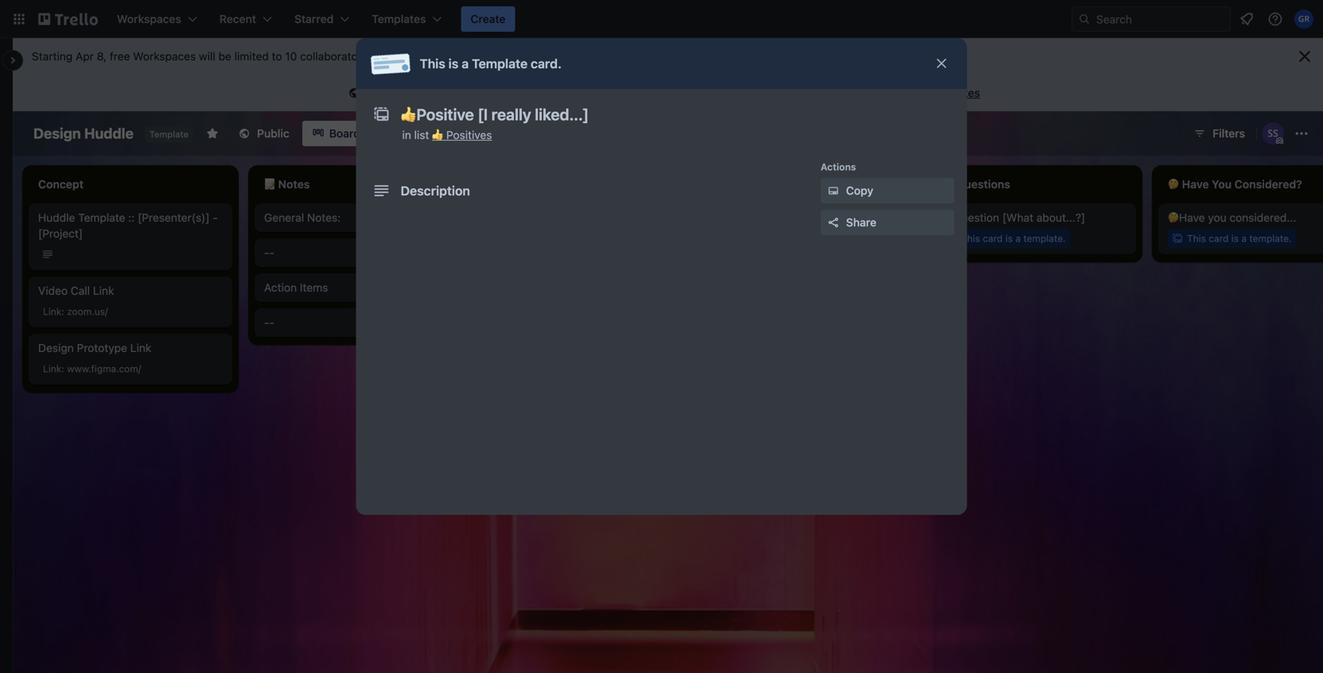 Task type: describe. For each thing, give the bounding box(es) containing it.
copy link
[[821, 178, 954, 204]]

create button
[[461, 6, 515, 32]]

design huddle
[[33, 125, 134, 142]]

the
[[566, 86, 582, 99]]

is down 🤔have you considered... on the right top of the page
[[1231, 233, 1239, 244]]

1 horizontal spatial more
[[898, 86, 925, 99]]

table
[[400, 127, 428, 140]]

www.figma.com/
[[67, 364, 141, 375]]

👎negative [i'm not sure about...]
[[716, 211, 887, 224]]

this right sm icon
[[365, 86, 387, 99]]

items
[[300, 281, 328, 294]]

this is a public template for anyone on the internet to copy.
[[365, 86, 669, 99]]

link : zoom.us/
[[43, 306, 108, 317]]

about
[[435, 50, 464, 63]]

0 vertical spatial more
[[405, 50, 432, 63]]

board
[[726, 86, 757, 99]]

apr
[[76, 50, 94, 63]]

card.
[[531, 56, 562, 71]]

design for design huddle
[[33, 125, 81, 142]]

public button
[[228, 121, 299, 146]]

list
[[414, 128, 429, 142]]

sm image
[[346, 86, 362, 102]]

zoom.us/
[[67, 306, 108, 317]]

star or unstar board image
[[206, 127, 219, 140]]

card for 🙋question [what about...?]
[[983, 233, 1003, 244]]

will
[[199, 50, 215, 63]]

link down design prototype link
[[43, 364, 61, 375]]

filters button
[[1189, 121, 1250, 146]]

huddle inside text field
[[84, 125, 134, 142]]

anyone
[[510, 86, 547, 99]]

primary element
[[0, 0, 1323, 38]]

considered...
[[1230, 211, 1296, 224]]

copy.
[[642, 86, 669, 99]]

create board from template
[[688, 86, 834, 99]]

public
[[257, 127, 289, 140]]

[what
[[1002, 211, 1033, 224]]

link inside 'design prototype link' link
[[130, 342, 151, 355]]

starting apr 8, free workspaces will be limited to 10 collaborators. learn more about collaborator limits
[[32, 50, 559, 63]]

link : www.figma.com/
[[43, 364, 141, 375]]

1 horizontal spatial to
[[628, 86, 639, 99]]

board link
[[302, 121, 370, 146]]

internet
[[585, 86, 625, 99]]

greg robinson (gregrobinson96) image
[[1294, 10, 1314, 29]]

limited
[[234, 50, 269, 63]]

stu smith (stusmith18) image
[[1262, 123, 1284, 145]]

share
[[846, 216, 877, 229]]

collaborators.
[[300, 50, 371, 63]]

general notes: link
[[264, 210, 449, 226]]

[i'm
[[776, 211, 796, 224]]

for
[[493, 86, 507, 99]]

design prototype link
[[38, 342, 151, 355]]

general notes:
[[264, 211, 341, 224]]

huddle template :: [presenter(s)] - [project]
[[38, 211, 218, 240]]

🤔have you considered... link
[[1168, 210, 1323, 226]]

huddle inside huddle template :: [presenter(s)] - [project]
[[38, 211, 75, 224]]

filters
[[1213, 127, 1245, 140]]

sure
[[818, 211, 841, 224]]

1 -- link from the top
[[264, 245, 449, 261]]

workspaces
[[133, 50, 196, 63]]

link down video
[[43, 306, 61, 317]]

free
[[110, 50, 130, 63]]

10
[[285, 50, 297, 63]]

🙋question [what about...?] link
[[942, 210, 1127, 226]]

[project]
[[38, 227, 83, 240]]

collaborator
[[467, 50, 529, 63]]

this down 🙋question
[[961, 233, 980, 244]]

huddle template :: [presenter(s)] - [project] link
[[38, 210, 223, 242]]

learn
[[374, 50, 402, 63]]

1 template. from the left
[[797, 233, 840, 244]]

actions
[[821, 162, 856, 173]]

about...]
[[844, 211, 887, 224]]

🙋question [what about...?]
[[942, 211, 1085, 224]]

copy
[[846, 184, 873, 197]]

[presenter(s)]
[[138, 211, 210, 224]]

🤔have
[[1168, 211, 1205, 224]]

notes:
[[307, 211, 341, 224]]

on
[[550, 86, 563, 99]]

positives
[[446, 128, 492, 142]]

is down [i'm
[[779, 233, 787, 244]]

this down '🤔have'
[[1187, 233, 1206, 244]]

template. for 🤔have you considered...
[[1249, 233, 1292, 244]]

in
[[402, 128, 411, 142]]

-- for first -- 'link' from the top of the page
[[264, 246, 274, 259]]

share button
[[821, 210, 954, 235]]

- inside huddle template :: [presenter(s)] - [project]
[[213, 211, 218, 224]]

explore
[[856, 86, 895, 99]]



Task type: vqa. For each thing, say whether or not it's contained in the screenshot.
Academic in the Academic Literature Review by Ann Gillian Chu, PhD researcher @ the University of St. Andrews Keep track of what you've read and your notes in one place for long writing projects, like dissertations.
no



Task type: locate. For each thing, give the bounding box(es) containing it.
2 vertical spatial template
[[78, 211, 125, 224]]

starting
[[32, 50, 73, 63]]

1 horizontal spatial card
[[983, 233, 1003, 244]]

this card is a template. for 🤔have you considered...
[[1187, 233, 1292, 244]]

this card is a template.
[[735, 233, 840, 244], [961, 233, 1066, 244], [1187, 233, 1292, 244]]

to left copy.
[[628, 86, 639, 99]]

template. down 👎negative [i'm not sure about...] link
[[797, 233, 840, 244]]

template left the for at the top
[[445, 86, 490, 99]]

0 vertical spatial template
[[472, 56, 528, 71]]

is left collaborator
[[448, 56, 459, 71]]

👍
[[432, 128, 443, 142]]

0 vertical spatial --
[[264, 246, 274, 259]]

1 horizontal spatial template.
[[1023, 233, 1066, 244]]

template right "from"
[[787, 86, 834, 99]]

limits
[[532, 50, 559, 63]]

2 template. from the left
[[1023, 233, 1066, 244]]

explore more templates
[[856, 86, 980, 99]]

template up the for at the top
[[472, 56, 528, 71]]

show menu image
[[1294, 126, 1310, 142]]

is down 🙋question [what about...?]
[[1005, 233, 1013, 244]]

create up collaborator
[[471, 12, 506, 25]]

-- link down action items link
[[264, 315, 449, 331]]

Search field
[[1091, 7, 1230, 31]]

board
[[329, 127, 360, 140]]

2 horizontal spatial template
[[472, 56, 528, 71]]

card down 🙋question [what about...?]
[[983, 233, 1003, 244]]

you
[[1208, 211, 1227, 224]]

👎negative [i'm not sure about...] link
[[716, 210, 901, 226]]

-- for 2nd -- 'link' from the top
[[264, 316, 274, 329]]

template
[[445, 86, 490, 99], [787, 86, 834, 99]]

template
[[472, 56, 528, 71], [149, 129, 189, 140], [78, 211, 125, 224]]

create for create board from template
[[688, 86, 723, 99]]

in list 👍 positives
[[402, 128, 492, 142]]

templates
[[928, 86, 980, 99]]

-- up action
[[264, 246, 274, 259]]

sm image
[[825, 183, 841, 199]]

general
[[264, 211, 304, 224]]

1 card from the left
[[757, 233, 777, 244]]

2 -- from the top
[[264, 316, 274, 329]]

2 this card is a template. from the left
[[961, 233, 1066, 244]]

0 vertical spatial :
[[61, 306, 64, 317]]

this card is a template. down 🙋question [what about...?]
[[961, 233, 1066, 244]]

create board from template link
[[679, 80, 843, 106]]

1 this card is a template. from the left
[[735, 233, 840, 244]]

card
[[757, 233, 777, 244], [983, 233, 1003, 244], [1209, 233, 1229, 244]]

to
[[272, 50, 282, 63], [628, 86, 639, 99]]

from
[[760, 86, 784, 99]]

card down you
[[1209, 233, 1229, 244]]

1 vertical spatial template
[[149, 129, 189, 140]]

to left 10
[[272, 50, 282, 63]]

explore more templates link
[[846, 80, 990, 106]]

1 vertical spatial --
[[264, 316, 274, 329]]

0 vertical spatial create
[[471, 12, 506, 25]]

this up "public"
[[420, 56, 445, 71]]

0 horizontal spatial template
[[445, 86, 490, 99]]

huddle up [project]
[[38, 211, 75, 224]]

card down [i'm
[[757, 233, 777, 244]]

: down design prototype link
[[61, 364, 64, 375]]

video call link
[[38, 284, 114, 298]]

create inside button
[[471, 12, 506, 25]]

not
[[799, 211, 815, 224]]

2 : from the top
[[61, 364, 64, 375]]

::
[[128, 211, 135, 224]]

: for video
[[61, 306, 64, 317]]

template left the "::"
[[78, 211, 125, 224]]

template left star or unstar board image
[[149, 129, 189, 140]]

1 horizontal spatial create
[[688, 86, 723, 99]]

description
[[401, 183, 470, 199]]

template. for 🙋question [what about...?]
[[1023, 233, 1066, 244]]

3 card from the left
[[1209, 233, 1229, 244]]

1 horizontal spatial template
[[149, 129, 189, 140]]

0 notifications image
[[1237, 10, 1256, 29]]

design for design prototype link
[[38, 342, 74, 355]]

this card is a template. down 🤔have you considered... link
[[1187, 233, 1292, 244]]

video
[[38, 284, 68, 298]]

: down video
[[61, 306, 64, 317]]

template. down considered...
[[1249, 233, 1292, 244]]

2 card from the left
[[983, 233, 1003, 244]]

template. down 🙋question [what about...?] link
[[1023, 233, 1066, 244]]

Board name text field
[[25, 121, 142, 146]]

create left board on the top of page
[[688, 86, 723, 99]]

template inside huddle template :: [presenter(s)] - [project]
[[78, 211, 125, 224]]

0 horizontal spatial more
[[405, 50, 432, 63]]

link right prototype
[[130, 342, 151, 355]]

this card is a template. for 🙋question [what about...?]
[[961, 233, 1066, 244]]

1 template from the left
[[445, 86, 490, 99]]

2 horizontal spatial this card is a template.
[[1187, 233, 1292, 244]]

design inside text field
[[33, 125, 81, 142]]

public
[[410, 86, 442, 99]]

huddle down 8,
[[84, 125, 134, 142]]

0 vertical spatial to
[[272, 50, 282, 63]]

None text field
[[393, 100, 918, 129]]

this down "👎negative"
[[735, 233, 754, 244]]

0 vertical spatial -- link
[[264, 245, 449, 261]]

learn more about collaborator limits link
[[374, 50, 559, 63]]

about...?]
[[1036, 211, 1085, 224]]

link inside video call link link
[[93, 284, 114, 298]]

customize views image
[[446, 126, 462, 142]]

huddle
[[84, 125, 134, 142], [38, 211, 75, 224]]

call
[[71, 284, 90, 298]]

2 template from the left
[[787, 86, 834, 99]]

is left "public"
[[390, 86, 398, 99]]

video call link link
[[38, 283, 223, 299]]

table link
[[373, 121, 438, 146]]

open information menu image
[[1267, 11, 1283, 27]]

1 vertical spatial :
[[61, 364, 64, 375]]

1 -- from the top
[[264, 246, 274, 259]]

2 horizontal spatial card
[[1209, 233, 1229, 244]]

card for 🤔have you considered...
[[1209, 233, 1229, 244]]

1 vertical spatial -- link
[[264, 315, 449, 331]]

1 vertical spatial more
[[898, 86, 925, 99]]

3 template. from the left
[[1249, 233, 1292, 244]]

1 horizontal spatial template
[[787, 86, 834, 99]]

-
[[213, 211, 218, 224], [264, 246, 269, 259], [269, 246, 274, 259], [264, 316, 269, 329], [269, 316, 274, 329]]

more right learn
[[405, 50, 432, 63]]

1 horizontal spatial huddle
[[84, 125, 134, 142]]

prototype
[[77, 342, 127, 355]]

🤔have you considered...
[[1168, 211, 1296, 224]]

action items link
[[264, 280, 449, 296]]

0 horizontal spatial template.
[[797, 233, 840, 244]]

0 horizontal spatial create
[[471, 12, 506, 25]]

this is a template card.
[[420, 56, 562, 71]]

create for create
[[471, 12, 506, 25]]

0 horizontal spatial this card is a template.
[[735, 233, 840, 244]]

: for design
[[61, 364, 64, 375]]

design prototype link link
[[38, 341, 223, 356]]

2 horizontal spatial template.
[[1249, 233, 1292, 244]]

be
[[218, 50, 231, 63]]

0 horizontal spatial huddle
[[38, 211, 75, 224]]

1 : from the top
[[61, 306, 64, 317]]

0 horizontal spatial card
[[757, 233, 777, 244]]

👍 positives link
[[432, 128, 492, 142]]

2 -- link from the top
[[264, 315, 449, 331]]

action
[[264, 281, 297, 294]]

1 vertical spatial create
[[688, 86, 723, 99]]

link right call
[[93, 284, 114, 298]]

-- link down general notes: link at the top of page
[[264, 245, 449, 261]]

design down link : zoom.us/
[[38, 342, 74, 355]]

-- link
[[264, 245, 449, 261], [264, 315, 449, 331]]

more right explore
[[898, 86, 925, 99]]

search image
[[1078, 13, 1091, 25]]

action items
[[264, 281, 328, 294]]

this card is a template. down [i'm
[[735, 233, 840, 244]]

:
[[61, 306, 64, 317], [61, 364, 64, 375]]

template.
[[797, 233, 840, 244], [1023, 233, 1066, 244], [1249, 233, 1292, 244]]

👎negative
[[716, 211, 773, 224]]

0 vertical spatial huddle
[[84, 125, 134, 142]]

1 horizontal spatial this card is a template.
[[961, 233, 1066, 244]]

design down 'starting'
[[33, 125, 81, 142]]

0 horizontal spatial to
[[272, 50, 282, 63]]

link
[[93, 284, 114, 298], [43, 306, 61, 317], [130, 342, 151, 355], [43, 364, 61, 375]]

🙋question
[[942, 211, 999, 224]]

is
[[448, 56, 459, 71], [390, 86, 398, 99], [779, 233, 787, 244], [1005, 233, 1013, 244], [1231, 233, 1239, 244]]

1 vertical spatial to
[[628, 86, 639, 99]]

1 vertical spatial design
[[38, 342, 74, 355]]

0 vertical spatial design
[[33, 125, 81, 142]]

0 horizontal spatial template
[[78, 211, 125, 224]]

3 this card is a template. from the left
[[1187, 233, 1292, 244]]

-- down action
[[264, 316, 274, 329]]

create
[[471, 12, 506, 25], [688, 86, 723, 99]]

8,
[[97, 50, 107, 63]]

--
[[264, 246, 274, 259], [264, 316, 274, 329]]

1 vertical spatial huddle
[[38, 211, 75, 224]]



